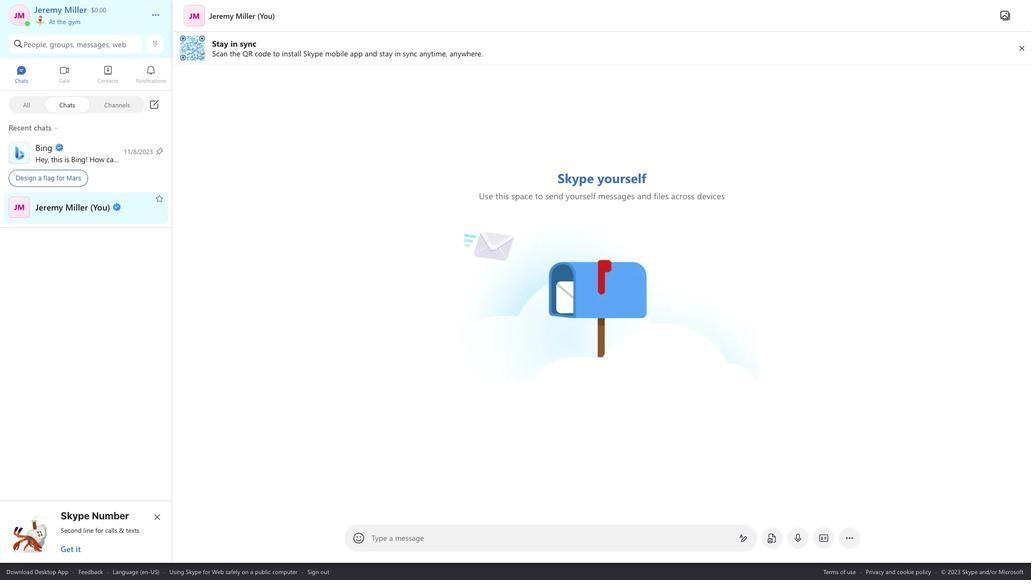 Task type: describe. For each thing, give the bounding box(es) containing it.
all
[[23, 100, 30, 109]]

type
[[372, 533, 387, 543]]

!
[[86, 154, 88, 164]]

for for second line for calls & texts
[[95, 526, 103, 534]]

terms of use link
[[824, 567, 856, 576]]

(en-
[[140, 567, 151, 576]]

use
[[847, 567, 856, 576]]

privacy and cookie policy
[[866, 567, 931, 576]]

groups,
[[50, 39, 75, 49]]

web
[[212, 567, 224, 576]]

app
[[58, 567, 68, 576]]

safely
[[226, 567, 240, 576]]

for for using skype for web safely on a public computer
[[203, 567, 210, 576]]

i
[[120, 154, 121, 164]]

you
[[139, 154, 151, 164]]

calls
[[105, 526, 117, 534]]

channels
[[104, 100, 130, 109]]

can
[[106, 154, 118, 164]]

at
[[49, 17, 55, 26]]

0 horizontal spatial for
[[56, 174, 65, 182]]

people, groups, messages, web
[[24, 39, 126, 49]]

using
[[169, 567, 184, 576]]

a for flag
[[38, 174, 42, 182]]

mars
[[67, 174, 81, 182]]

out
[[321, 567, 329, 576]]

Type a message text field
[[372, 533, 730, 544]]

1 vertical spatial skype
[[186, 567, 201, 576]]

language
[[113, 567, 138, 576]]

second
[[61, 526, 82, 534]]

0 horizontal spatial skype
[[61, 510, 90, 522]]

gym
[[68, 17, 80, 26]]

get it
[[61, 544, 81, 554]]

desktop
[[35, 567, 56, 576]]

this
[[51, 154, 63, 164]]

bing
[[71, 154, 86, 164]]

how
[[90, 154, 104, 164]]

sign out link
[[308, 567, 329, 576]]

it
[[76, 544, 81, 554]]

sign
[[308, 567, 319, 576]]

cookie
[[897, 567, 914, 576]]

a for message
[[389, 533, 393, 543]]

public
[[255, 567, 271, 576]]

number
[[92, 510, 129, 522]]

second line for calls & texts
[[61, 526, 139, 534]]

line
[[83, 526, 94, 534]]

skype number element
[[9, 510, 164, 554]]

people,
[[24, 39, 48, 49]]

&
[[119, 526, 124, 534]]

skype number
[[61, 510, 129, 522]]

language (en-us)
[[113, 567, 160, 576]]

today?
[[153, 154, 175, 164]]

hey, this is bing ! how can i help you today?
[[35, 154, 176, 164]]

download desktop app
[[6, 567, 68, 576]]

2 vertical spatial a
[[250, 567, 253, 576]]



Task type: locate. For each thing, give the bounding box(es) containing it.
1 horizontal spatial a
[[250, 567, 253, 576]]

0 horizontal spatial a
[[38, 174, 42, 182]]

skype up "second"
[[61, 510, 90, 522]]

feedback link
[[78, 567, 103, 576]]

and
[[886, 567, 896, 576]]

2 horizontal spatial for
[[203, 567, 210, 576]]

message
[[395, 533, 424, 543]]

terms
[[824, 567, 839, 576]]

tab list
[[0, 61, 172, 90]]

skype right using
[[186, 567, 201, 576]]

for right line on the left of page
[[95, 526, 103, 534]]

messages,
[[77, 39, 110, 49]]

us)
[[151, 567, 160, 576]]

help
[[123, 154, 137, 164]]

0 vertical spatial skype
[[61, 510, 90, 522]]

web
[[113, 39, 126, 49]]

1 horizontal spatial skype
[[186, 567, 201, 576]]

computer
[[272, 567, 298, 576]]

hey,
[[35, 154, 49, 164]]

a
[[38, 174, 42, 182], [389, 533, 393, 543], [250, 567, 253, 576]]

2 vertical spatial for
[[203, 567, 210, 576]]

0 vertical spatial for
[[56, 174, 65, 182]]

of
[[840, 567, 846, 576]]

people, groups, messages, web button
[[9, 34, 142, 54]]

design a flag for mars
[[16, 174, 81, 182]]

for inside skype number element
[[95, 526, 103, 534]]

using skype for web safely on a public computer link
[[169, 567, 298, 576]]

for left web
[[203, 567, 210, 576]]

texts
[[126, 526, 139, 534]]

on
[[242, 567, 249, 576]]

at the gym
[[47, 17, 80, 26]]

the
[[57, 17, 66, 26]]

for right flag
[[56, 174, 65, 182]]

language (en-us) link
[[113, 567, 160, 576]]

is
[[64, 154, 69, 164]]

1 vertical spatial a
[[389, 533, 393, 543]]

privacy and cookie policy link
[[866, 567, 931, 576]]

get
[[61, 544, 74, 554]]

sign out
[[308, 567, 329, 576]]

1 vertical spatial for
[[95, 526, 103, 534]]

a left flag
[[38, 174, 42, 182]]

a right type
[[389, 533, 393, 543]]

chats
[[59, 100, 75, 109]]

a right on
[[250, 567, 253, 576]]

type a message
[[372, 533, 424, 543]]

0 vertical spatial a
[[38, 174, 42, 182]]

design
[[16, 174, 36, 182]]

flag
[[43, 174, 55, 182]]

2 horizontal spatial a
[[389, 533, 393, 543]]

1 horizontal spatial for
[[95, 526, 103, 534]]

using skype for web safely on a public computer
[[169, 567, 298, 576]]

privacy
[[866, 567, 884, 576]]

feedback
[[78, 567, 103, 576]]

at the gym button
[[34, 15, 141, 26]]

download
[[6, 567, 33, 576]]

terms of use
[[824, 567, 856, 576]]

for
[[56, 174, 65, 182], [95, 526, 103, 534], [203, 567, 210, 576]]

skype
[[61, 510, 90, 522], [186, 567, 201, 576]]

policy
[[916, 567, 931, 576]]

download desktop app link
[[6, 567, 68, 576]]



Task type: vqa. For each thing, say whether or not it's contained in the screenshot.
Search text field
no



